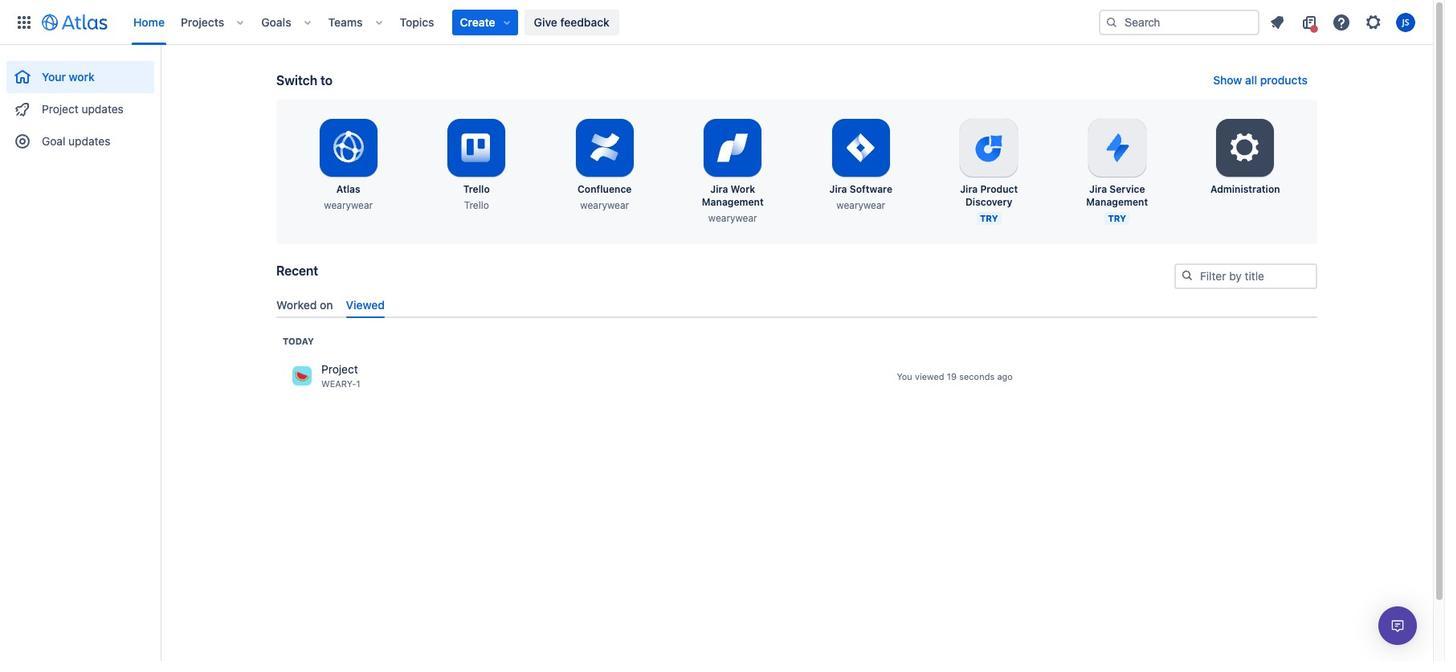 Task type: vqa. For each thing, say whether or not it's contained in the screenshot.
second townsquare icon from the bottom of the page
no



Task type: describe. For each thing, give the bounding box(es) containing it.
worked on
[[276, 298, 333, 312]]

jira software wearywear
[[830, 183, 893, 211]]

goals link
[[257, 9, 296, 35]]

you
[[897, 371, 913, 382]]

confluence wearywear
[[578, 183, 632, 211]]

jira for product
[[960, 183, 978, 195]]

updates for project updates
[[82, 102, 124, 116]]

jira for work
[[711, 183, 728, 195]]

jira for software
[[830, 183, 847, 195]]

switch to
[[276, 73, 333, 88]]

updates for goal updates
[[68, 134, 110, 148]]

topics
[[400, 15, 434, 29]]

tab list containing worked on
[[270, 291, 1324, 318]]

1
[[356, 378, 361, 389]]

projects link
[[176, 9, 229, 35]]

open intercom messenger image
[[1389, 616, 1408, 636]]

create
[[460, 15, 495, 29]]

to
[[321, 73, 333, 88]]

atlas
[[337, 183, 361, 195]]

help image
[[1332, 12, 1352, 32]]

search image
[[1181, 269, 1194, 282]]

software
[[850, 183, 893, 195]]

discovery
[[966, 196, 1013, 208]]

your work link
[[6, 61, 154, 93]]

notifications image
[[1268, 12, 1287, 32]]

management for work
[[702, 196, 764, 208]]

settings image
[[1226, 129, 1265, 167]]

wearywear inside jira software wearywear
[[837, 199, 886, 211]]

work
[[731, 183, 755, 195]]

give feedback
[[534, 15, 610, 29]]

wearywear down atlas
[[324, 199, 373, 211]]

Filter by title field
[[1176, 265, 1316, 288]]

your
[[42, 70, 66, 84]]

weary-
[[321, 378, 356, 389]]

project for project weary-1
[[321, 362, 358, 376]]

wearywear inside jira work management wearywear
[[709, 212, 757, 224]]

goal
[[42, 134, 65, 148]]

jira service management try
[[1087, 183, 1148, 223]]

goals
[[261, 15, 291, 29]]

switch
[[276, 73, 317, 88]]

try for product
[[980, 213, 998, 223]]

projects
[[181, 15, 224, 29]]

trello inside trello trello
[[464, 199, 489, 211]]

management for service
[[1087, 196, 1148, 208]]

topics link
[[395, 9, 439, 35]]

products
[[1261, 73, 1308, 87]]

work
[[69, 70, 95, 84]]

all
[[1246, 73, 1258, 87]]

administration link
[[1187, 112, 1304, 202]]

0 vertical spatial trello
[[463, 183, 490, 195]]

search image
[[1106, 16, 1119, 29]]

project for project updates
[[42, 102, 79, 116]]

jira for service
[[1090, 183, 1107, 195]]

top element
[[10, 0, 1099, 45]]

create button
[[452, 9, 518, 35]]

you viewed 19 seconds ago
[[897, 371, 1013, 382]]



Task type: locate. For each thing, give the bounding box(es) containing it.
try for service
[[1108, 213, 1127, 223]]

Search field
[[1099, 9, 1260, 35]]

on
[[320, 298, 333, 312]]

show all products button
[[1204, 71, 1318, 90]]

jira work management wearywear
[[702, 183, 764, 224]]

project down your
[[42, 102, 79, 116]]

2 jira from the left
[[830, 183, 847, 195]]

your work
[[42, 70, 95, 84]]

management
[[702, 196, 764, 208], [1087, 196, 1148, 208]]

jira left software
[[830, 183, 847, 195]]

home link
[[129, 9, 170, 35]]

1 try from the left
[[980, 213, 998, 223]]

1 horizontal spatial management
[[1087, 196, 1148, 208]]

viewed
[[915, 371, 945, 382]]

show all products
[[1214, 73, 1308, 87]]

switch to... image
[[14, 12, 34, 32]]

updates down project updates
[[68, 134, 110, 148]]

1 management from the left
[[702, 196, 764, 208]]

1 jira from the left
[[711, 183, 728, 195]]

goal updates
[[42, 134, 110, 148]]

2 try from the left
[[1108, 213, 1127, 223]]

1 vertical spatial updates
[[68, 134, 110, 148]]

2 management from the left
[[1087, 196, 1148, 208]]

wearywear down confluence
[[580, 199, 629, 211]]

tab list
[[270, 291, 1324, 318]]

product
[[981, 183, 1018, 195]]

jira up discovery
[[960, 183, 978, 195]]

feedback
[[560, 15, 610, 29]]

seconds
[[960, 371, 995, 382]]

goal updates link
[[6, 125, 154, 157]]

jira product discovery try
[[960, 183, 1018, 223]]

group
[[6, 45, 154, 162]]

3 jira from the left
[[960, 183, 978, 195]]

1 horizontal spatial try
[[1108, 213, 1127, 223]]

management down service
[[1087, 196, 1148, 208]]

confluence
[[578, 183, 632, 195]]

trello
[[463, 183, 490, 195], [464, 199, 489, 211]]

today
[[283, 336, 314, 346]]

jira
[[711, 183, 728, 195], [830, 183, 847, 195], [960, 183, 978, 195], [1090, 183, 1107, 195]]

group containing your work
[[6, 45, 154, 162]]

jira left work
[[711, 183, 728, 195]]

home
[[133, 15, 165, 29]]

jira left service
[[1090, 183, 1107, 195]]

viewed
[[346, 298, 385, 312]]

4 jira from the left
[[1090, 183, 1107, 195]]

0 horizontal spatial try
[[980, 213, 998, 223]]

teams
[[328, 15, 363, 29]]

project updates link
[[6, 93, 154, 125]]

banner containing home
[[0, 0, 1434, 45]]

updates down work
[[82, 102, 124, 116]]

today heading
[[283, 335, 314, 348]]

give
[[534, 15, 558, 29]]

wearywear inside the confluence wearywear
[[580, 199, 629, 211]]

wearywear
[[324, 199, 373, 211], [580, 199, 629, 211], [837, 199, 886, 211], [709, 212, 757, 224]]

0 horizontal spatial project
[[42, 102, 79, 116]]

try inside jira service management try
[[1108, 213, 1127, 223]]

service
[[1110, 183, 1145, 195]]

try down discovery
[[980, 213, 998, 223]]

trello trello
[[463, 183, 490, 211]]

management down work
[[702, 196, 764, 208]]

project inside group
[[42, 102, 79, 116]]

ago
[[998, 371, 1013, 382]]

teams link
[[324, 9, 368, 35]]

try inside jira product discovery try
[[980, 213, 998, 223]]

jira inside jira service management try
[[1090, 183, 1107, 195]]

give feedback button
[[524, 9, 619, 35]]

account image
[[1397, 12, 1416, 32]]

jira inside jira product discovery try
[[960, 183, 978, 195]]

settings image
[[1364, 12, 1384, 32]]

1 horizontal spatial project
[[321, 362, 358, 376]]

banner
[[0, 0, 1434, 45]]

jira inside jira work management wearywear
[[711, 183, 728, 195]]

project up weary-
[[321, 362, 358, 376]]

19
[[947, 371, 957, 382]]

administration
[[1211, 183, 1281, 195]]

1 vertical spatial project
[[321, 362, 358, 376]]

townsquare image
[[292, 367, 312, 386]]

project updates
[[42, 102, 124, 116]]

wearywear down work
[[709, 212, 757, 224]]

0 vertical spatial updates
[[82, 102, 124, 116]]

0 horizontal spatial management
[[702, 196, 764, 208]]

recent
[[276, 264, 318, 278]]

show
[[1214, 73, 1243, 87]]

project weary-1
[[321, 362, 361, 389]]

try
[[980, 213, 998, 223], [1108, 213, 1127, 223]]

jira inside jira software wearywear
[[830, 183, 847, 195]]

project inside the 'project weary-1'
[[321, 362, 358, 376]]

1 vertical spatial trello
[[464, 199, 489, 211]]

wearywear down software
[[837, 199, 886, 211]]

0 vertical spatial project
[[42, 102, 79, 116]]

project
[[42, 102, 79, 116], [321, 362, 358, 376]]

atlas wearywear
[[324, 183, 373, 211]]

try down service
[[1108, 213, 1127, 223]]

updates
[[82, 102, 124, 116], [68, 134, 110, 148]]

worked
[[276, 298, 317, 312]]



